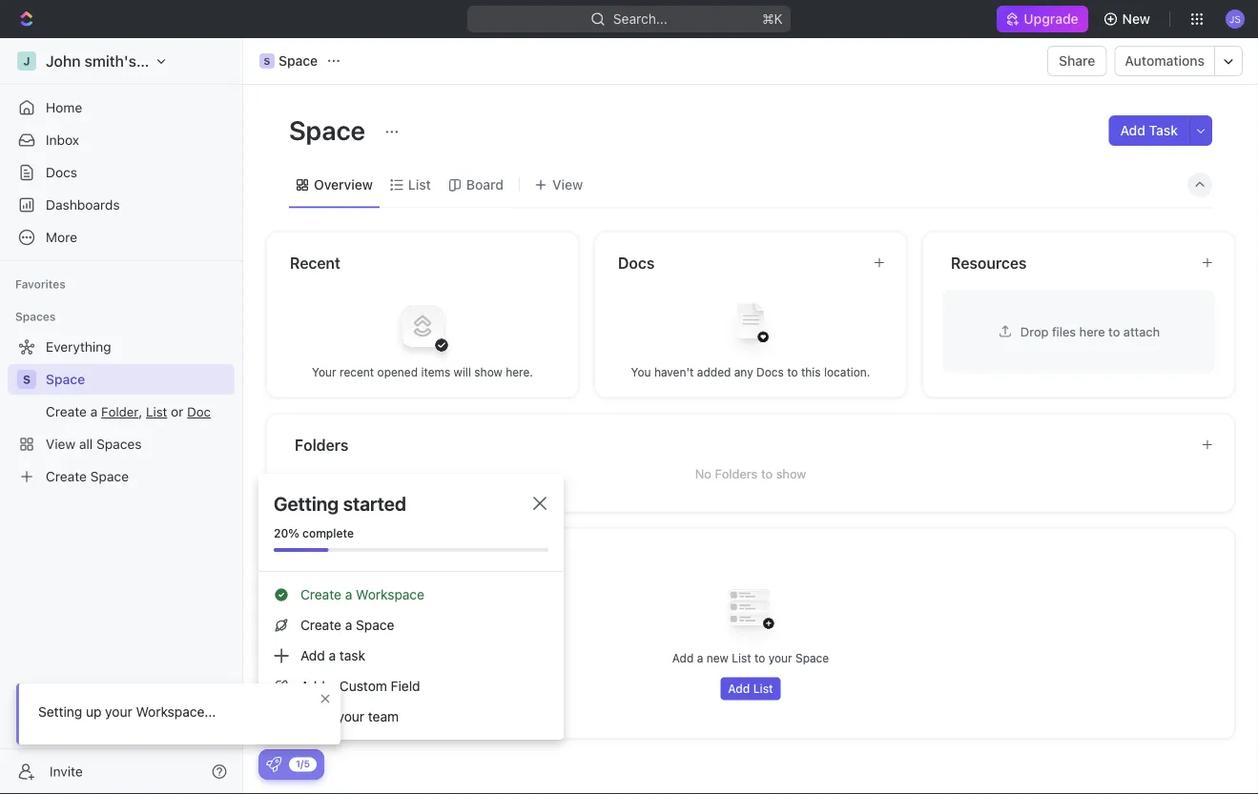 Task type: locate. For each thing, give the bounding box(es) containing it.
invite up 1/5
[[301, 710, 334, 725]]

opened
[[377, 366, 418, 379]]

add for add list
[[728, 683, 750, 696]]

s
[[264, 55, 270, 66], [23, 373, 31, 387]]

docs
[[46, 165, 77, 180], [618, 254, 655, 272], [757, 366, 784, 379]]

a for space
[[345, 618, 352, 634]]

0 horizontal spatial your
[[105, 705, 132, 721]]

setting up your workspace...
[[38, 705, 216, 721]]

view
[[553, 177, 583, 193], [46, 437, 76, 452]]

smith's
[[85, 52, 136, 70]]

you
[[631, 366, 651, 379]]

view right board
[[553, 177, 583, 193]]

space
[[279, 53, 318, 69], [289, 114, 371, 146], [46, 372, 85, 387], [90, 469, 129, 485], [356, 618, 395, 634], [796, 652, 829, 666]]

john
[[46, 52, 81, 70]]

view button
[[528, 172, 590, 199]]

view inside button
[[553, 177, 583, 193]]

1 horizontal spatial docs
[[618, 254, 655, 272]]

list link
[[404, 172, 431, 199]]

add
[[1121, 123, 1146, 138], [301, 648, 325, 664], [673, 652, 694, 666], [301, 679, 325, 695], [728, 683, 750, 696]]

custom
[[340, 679, 387, 695]]

add for add a custom field
[[301, 679, 325, 695]]

tree
[[8, 332, 235, 492]]

0 horizontal spatial spaces
[[15, 310, 56, 324]]

1 horizontal spatial invite
[[301, 710, 334, 725]]

2 horizontal spatial docs
[[757, 366, 784, 379]]

spaces inside tree
[[96, 437, 142, 452]]

1 vertical spatial spaces
[[96, 437, 142, 452]]

docs inside 'link'
[[46, 165, 77, 180]]

or
[[171, 404, 184, 420]]

to
[[1109, 324, 1121, 339], [788, 366, 798, 379], [762, 467, 773, 481], [755, 652, 766, 666]]

getting
[[274, 492, 339, 515]]

tree inside sidebar navigation
[[8, 332, 235, 492]]

0 horizontal spatial s
[[23, 373, 31, 387]]

a up task
[[345, 618, 352, 634]]

s space
[[264, 53, 318, 69]]

dashboards
[[46, 197, 120, 213]]

your
[[769, 652, 793, 666], [105, 705, 132, 721], [337, 710, 365, 725]]

view for view
[[553, 177, 583, 193]]

create down lists
[[301, 587, 342, 603]]

invite for invite
[[50, 764, 83, 780]]

create a workspace
[[301, 587, 425, 603]]

upgrade link
[[998, 6, 1089, 32]]

resources
[[951, 254, 1027, 272]]

spaces down folder button at the left bottom of page
[[96, 437, 142, 452]]

a left new
[[697, 652, 704, 666]]

0 horizontal spatial workspace
[[140, 52, 219, 70]]

items
[[421, 366, 451, 379]]

0 vertical spatial view
[[553, 177, 583, 193]]

a left task
[[329, 648, 336, 664]]

0 horizontal spatial folders
[[295, 436, 349, 454]]

0 vertical spatial invite
[[301, 710, 334, 725]]

1 vertical spatial folders
[[715, 467, 758, 481]]

show down folders button
[[777, 467, 807, 481]]

folder button
[[101, 405, 139, 420]]

tree containing everything
[[8, 332, 235, 492]]

s inside tree
[[23, 373, 31, 387]]

s inside s space
[[264, 55, 270, 66]]

space, , element
[[260, 53, 275, 69], [17, 370, 36, 389]]

add a custom field
[[301, 679, 420, 695]]

0 horizontal spatial show
[[475, 366, 503, 379]]

0 horizontal spatial space, , element
[[17, 370, 36, 389]]

all
[[79, 437, 93, 452]]

0 vertical spatial workspace
[[140, 52, 219, 70]]

to right here
[[1109, 324, 1121, 339]]

1 horizontal spatial spaces
[[96, 437, 142, 452]]

everything
[[46, 339, 111, 355]]

2 horizontal spatial your
[[769, 652, 793, 666]]

to up add list
[[755, 652, 766, 666]]

invite down setting
[[50, 764, 83, 780]]

folders
[[295, 436, 349, 454], [715, 467, 758, 481]]

folders down folders button
[[715, 467, 758, 481]]

lists
[[295, 551, 329, 569]]

list left board link
[[408, 177, 431, 193]]

complete
[[303, 527, 354, 540]]

spaces down favorites in the left top of the page
[[15, 310, 56, 324]]

list right ','
[[146, 405, 167, 420]]

0 vertical spatial s
[[264, 55, 270, 66]]

0 vertical spatial folders
[[295, 436, 349, 454]]

task
[[1150, 123, 1179, 138]]

view left all
[[46, 437, 76, 452]]

1 horizontal spatial workspace
[[356, 587, 425, 603]]

1 vertical spatial s
[[23, 373, 31, 387]]

your right up
[[105, 705, 132, 721]]

list
[[408, 177, 431, 193], [146, 405, 167, 420], [732, 652, 752, 666], [754, 683, 774, 696]]

your up add list
[[769, 652, 793, 666]]

1 vertical spatial view
[[46, 437, 76, 452]]

show right will
[[475, 366, 503, 379]]

create down all
[[46, 469, 87, 485]]

1 horizontal spatial s
[[264, 55, 270, 66]]

to left this
[[788, 366, 798, 379]]

a inside sidebar navigation
[[90, 404, 98, 420]]

a for new
[[697, 652, 704, 666]]

a up create a space
[[345, 587, 352, 603]]

js button
[[1221, 4, 1251, 34]]

1 horizontal spatial show
[[777, 467, 807, 481]]

folders up getting at the bottom left
[[295, 436, 349, 454]]

0 vertical spatial show
[[475, 366, 503, 379]]

space, , element inside tree
[[17, 370, 36, 389]]

list down the add a new list to your space
[[754, 683, 774, 696]]

any
[[735, 366, 754, 379]]

0 horizontal spatial docs
[[46, 165, 77, 180]]

create up all
[[46, 404, 87, 420]]

1 horizontal spatial space, , element
[[260, 53, 275, 69]]

invite for invite your team
[[301, 710, 334, 725]]

view inside tree
[[46, 437, 76, 452]]

add task button
[[1109, 115, 1190, 146]]

0 horizontal spatial invite
[[50, 764, 83, 780]]

1 vertical spatial invite
[[50, 764, 83, 780]]

add inside add list button
[[728, 683, 750, 696]]

create for create a workspace
[[301, 587, 342, 603]]

1 horizontal spatial view
[[553, 177, 583, 193]]

setting
[[38, 705, 82, 721]]

create
[[46, 404, 87, 420], [46, 469, 87, 485], [301, 587, 342, 603], [301, 618, 342, 634]]

a down add a task
[[329, 679, 336, 695]]

list right new
[[732, 652, 752, 666]]

view all spaces
[[46, 437, 142, 452]]

a for custom
[[329, 679, 336, 695]]

more
[[46, 230, 77, 245]]

,
[[139, 404, 142, 420]]

haven't
[[655, 366, 694, 379]]

a left folder button at the left bottom of page
[[90, 404, 98, 420]]

create up add a task
[[301, 618, 342, 634]]

1 vertical spatial workspace
[[356, 587, 425, 603]]

workspace for john smith's workspace
[[140, 52, 219, 70]]

workspace right the smith's
[[140, 52, 219, 70]]

list button
[[146, 405, 167, 420]]

invite inside sidebar navigation
[[50, 764, 83, 780]]

0 vertical spatial space, , element
[[260, 53, 275, 69]]

home
[[46, 100, 82, 115]]

workspace up create a space
[[356, 587, 425, 603]]

search...
[[614, 11, 668, 27]]

1/5
[[296, 759, 310, 770]]

a
[[90, 404, 98, 420], [345, 587, 352, 603], [345, 618, 352, 634], [329, 648, 336, 664], [697, 652, 704, 666], [329, 679, 336, 695]]

your down add a custom field
[[337, 710, 365, 725]]

add for add a new list to your space
[[673, 652, 694, 666]]

invite
[[301, 710, 334, 725], [50, 764, 83, 780]]

1 horizontal spatial folders
[[715, 467, 758, 481]]

to down folders button
[[762, 467, 773, 481]]

automations button
[[1116, 47, 1215, 75]]

show
[[475, 366, 503, 379], [777, 467, 807, 481]]

no lists icon. image
[[713, 575, 789, 651]]

create space link
[[8, 462, 231, 492]]

doc
[[187, 405, 211, 420]]

0 horizontal spatial view
[[46, 437, 76, 452]]

0 vertical spatial docs
[[46, 165, 77, 180]]

create space
[[46, 469, 129, 485]]

john smith's workspace
[[46, 52, 219, 70]]

board
[[466, 177, 504, 193]]

docs link
[[8, 157, 235, 188]]

add task
[[1121, 123, 1179, 138]]

resources button
[[951, 251, 1186, 274]]

add inside add task button
[[1121, 123, 1146, 138]]

1 vertical spatial space, , element
[[17, 370, 36, 389]]

favorites button
[[8, 273, 73, 296]]

no
[[695, 467, 712, 481]]

workspace inside sidebar navigation
[[140, 52, 219, 70]]

add for add a task
[[301, 648, 325, 664]]



Task type: describe. For each thing, give the bounding box(es) containing it.
upgrade
[[1024, 11, 1079, 27]]

inbox link
[[8, 125, 235, 156]]

space link
[[46, 365, 231, 395]]

add list button
[[721, 678, 781, 701]]

folders button
[[294, 434, 1186, 457]]

list inside button
[[754, 683, 774, 696]]

new button
[[1096, 4, 1162, 34]]

workspace...
[[136, 705, 216, 721]]

dashboards link
[[8, 190, 235, 220]]

overview link
[[310, 172, 373, 199]]

drop files here to attach
[[1021, 324, 1161, 339]]

field
[[391, 679, 420, 695]]

new
[[707, 652, 729, 666]]

overview
[[314, 177, 373, 193]]

add list
[[728, 683, 774, 696]]

no recent items image
[[385, 288, 461, 365]]

20% complete
[[274, 527, 354, 540]]

no most used docs image
[[713, 288, 789, 365]]

onboarding checklist button image
[[266, 758, 282, 773]]

a for workspace
[[345, 587, 352, 603]]

js
[[1230, 13, 1242, 24]]

task
[[340, 648, 366, 664]]

view button
[[528, 163, 590, 208]]

new
[[1123, 11, 1151, 27]]

view for view all spaces
[[46, 437, 76, 452]]

more button
[[8, 222, 235, 253]]

getting started
[[274, 492, 407, 515]]

everything link
[[8, 332, 231, 363]]

1 vertical spatial show
[[777, 467, 807, 481]]

create for create a folder , list or doc
[[46, 404, 87, 420]]

no folders to show
[[695, 467, 807, 481]]

folder
[[101, 405, 139, 420]]

list inside the create a folder , list or doc
[[146, 405, 167, 420]]

0 vertical spatial spaces
[[15, 310, 56, 324]]

workspace for create a workspace
[[356, 587, 425, 603]]

here
[[1080, 324, 1106, 339]]

automations
[[1126, 53, 1205, 69]]

invite your team
[[301, 710, 399, 725]]

create for create a space
[[301, 618, 342, 634]]

will
[[454, 366, 471, 379]]

added
[[697, 366, 731, 379]]

⌘k
[[763, 11, 783, 27]]

this
[[802, 366, 821, 379]]

sidebar navigation
[[0, 38, 247, 795]]

home link
[[8, 93, 235, 123]]

folders inside folders button
[[295, 436, 349, 454]]

close image
[[533, 497, 547, 511]]

attach
[[1124, 324, 1161, 339]]

2 vertical spatial docs
[[757, 366, 784, 379]]

1 vertical spatial docs
[[618, 254, 655, 272]]

add a task
[[301, 648, 366, 664]]

favorites
[[15, 278, 66, 291]]

create a folder , list or doc
[[46, 404, 211, 420]]

create for create space
[[46, 469, 87, 485]]

share button
[[1048, 46, 1107, 76]]

share
[[1059, 53, 1096, 69]]

you haven't added any docs to this location.
[[631, 366, 871, 379]]

drop
[[1021, 324, 1049, 339]]

up
[[86, 705, 102, 721]]

j
[[23, 54, 30, 68]]

a for folder
[[90, 404, 98, 420]]

add for add task
[[1121, 123, 1146, 138]]

location.
[[825, 366, 871, 379]]

files
[[1053, 324, 1077, 339]]

john smith's workspace, , element
[[17, 52, 36, 71]]

s for s
[[23, 373, 31, 387]]

create a space
[[301, 618, 395, 634]]

doc button
[[187, 405, 211, 420]]

lists button
[[294, 548, 1213, 571]]

your
[[312, 366, 337, 379]]

onboarding checklist button element
[[266, 758, 282, 773]]

view all spaces link
[[8, 429, 231, 460]]

inbox
[[46, 132, 79, 148]]

recent
[[290, 254, 341, 272]]

here.
[[506, 366, 533, 379]]

started
[[343, 492, 407, 515]]

add a new list to your space
[[673, 652, 829, 666]]

your recent opened items will show here.
[[312, 366, 533, 379]]

team
[[368, 710, 399, 725]]

s for s space
[[264, 55, 270, 66]]

a for task
[[329, 648, 336, 664]]

board link
[[463, 172, 504, 199]]

recent
[[340, 366, 374, 379]]

1 horizontal spatial your
[[337, 710, 365, 725]]



Task type: vqa. For each thing, say whether or not it's contained in the screenshot.
See all corresponding to Marketing
no



